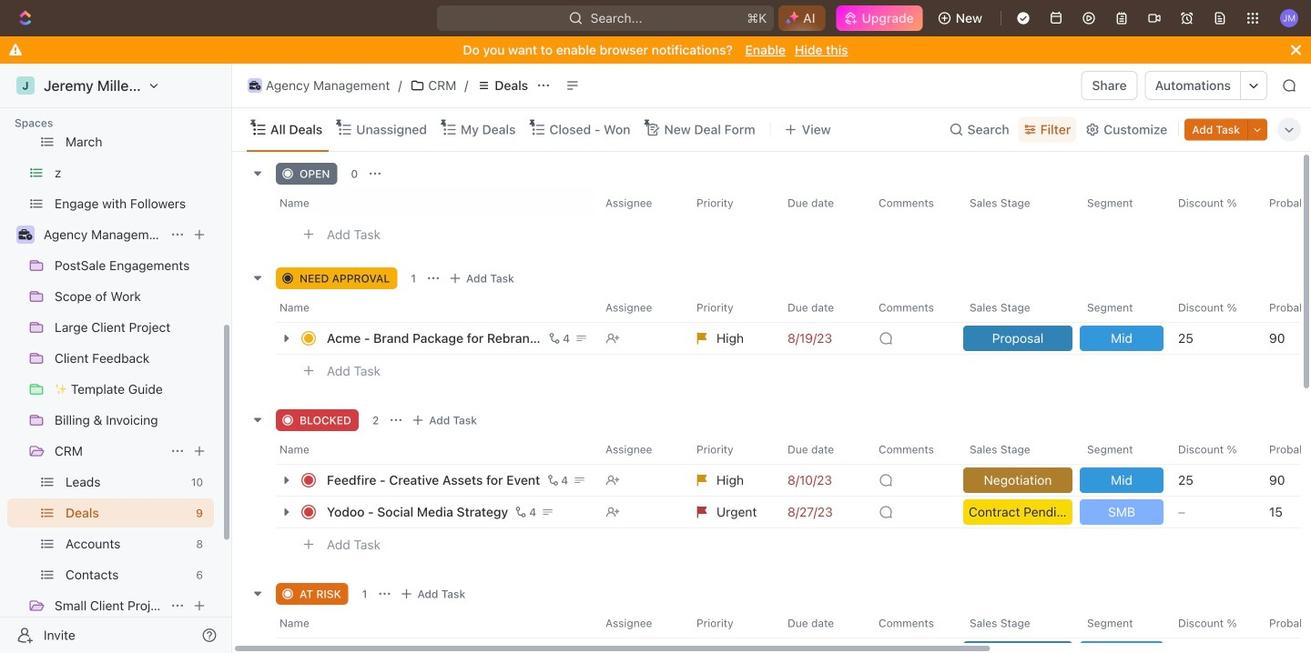 Task type: vqa. For each thing, say whether or not it's contained in the screenshot.
Space, , element
no



Task type: locate. For each thing, give the bounding box(es) containing it.
business time image
[[249, 81, 261, 90], [19, 229, 32, 240]]

1 horizontal spatial business time image
[[249, 81, 261, 90]]

business time image inside 'sidebar' navigation
[[19, 229, 32, 240]]

1 vertical spatial business time image
[[19, 229, 32, 240]]

0 horizontal spatial business time image
[[19, 229, 32, 240]]



Task type: describe. For each thing, give the bounding box(es) containing it.
0 vertical spatial business time image
[[249, 81, 261, 90]]

jeremy miller's workspace, , element
[[16, 76, 35, 95]]

sidebar navigation
[[0, 64, 236, 654]]



